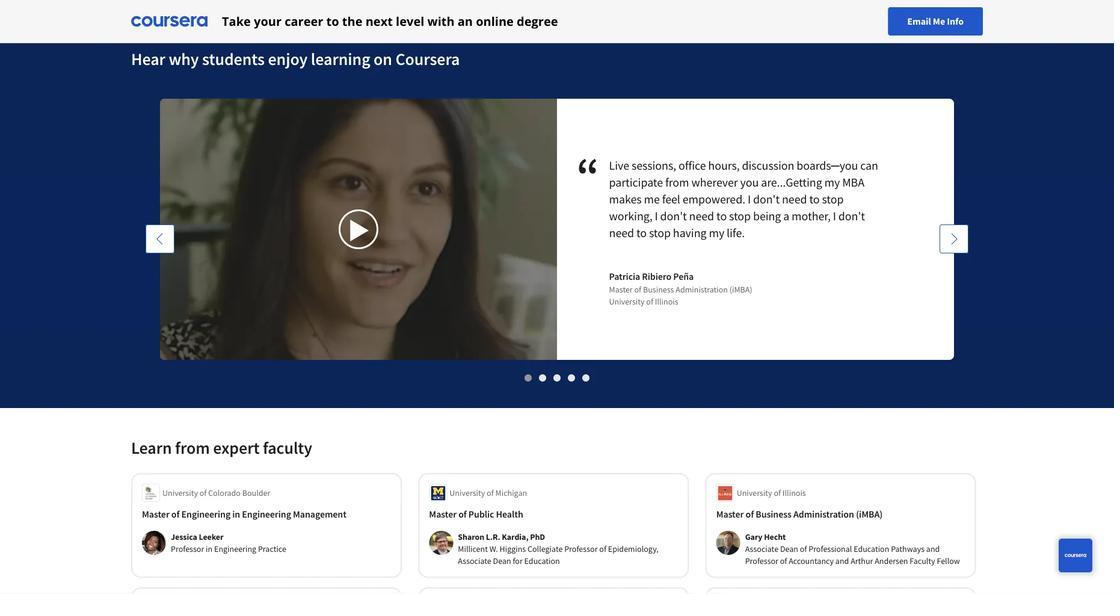 Task type: vqa. For each thing, say whether or not it's contained in the screenshot.
rightmost stop
yes



Task type: describe. For each thing, give the bounding box(es) containing it.
master of engineering in engineering management link
[[142, 507, 391, 521]]

0 horizontal spatial don't
[[661, 209, 687, 224]]

of inside sharon l.r. kardia, phd millicent w. higgins collegiate professor of epidemiology, associate dean for education
[[600, 543, 607, 554]]

master inside patricia ribiero peña master of business administration (imba) university of illinois
[[609, 284, 633, 295]]

why
[[169, 48, 199, 70]]

university for master of business administration (imba)
[[737, 488, 773, 498]]

management
[[293, 508, 347, 520]]

level
[[396, 13, 425, 29]]

next
[[366, 13, 393, 29]]

jessica
[[171, 531, 197, 542]]

the
[[342, 13, 363, 29]]

of down patricia
[[635, 284, 642, 295]]

1 horizontal spatial i
[[748, 192, 751, 207]]

dean inside sharon l.r. kardia, phd millicent w. higgins collegiate professor of epidemiology, associate dean for education
[[493, 556, 511, 566]]

master for master of engineering in engineering management
[[142, 508, 170, 520]]

1 vertical spatial (imba)
[[856, 508, 883, 520]]

pathways
[[891, 543, 925, 554]]

0 vertical spatial stop
[[822, 192, 844, 207]]

public
[[469, 508, 494, 520]]

boulder
[[242, 488, 270, 498]]

career
[[285, 13, 323, 29]]

in for professor
[[206, 543, 213, 554]]

gary
[[746, 531, 763, 542]]

live sessions, office hours, discussion boards─you can participate from wherever you are...getting my mba makes me feel empowered. i don't need to stop working, i don't need to stop being a mother, i don't need to stop having my life.
[[609, 158, 879, 240]]

email me info
[[908, 15, 964, 27]]

master of business administration (imba) link
[[717, 507, 966, 521]]

university of colorado boulder
[[163, 488, 270, 498]]

engineering for of
[[242, 508, 291, 520]]

me
[[644, 192, 660, 207]]

accountancy
[[789, 556, 834, 566]]

business inside patricia ribiero peña master of business administration (imba) university of illinois
[[643, 284, 674, 295]]

illinois inside patricia ribiero peña master of business administration (imba) university of illinois
[[655, 296, 679, 307]]

online
[[476, 13, 514, 29]]

2 horizontal spatial i
[[833, 209, 837, 224]]

professor inside sharon l.r. kardia, phd millicent w. higgins collegiate professor of epidemiology, associate dean for education
[[565, 543, 598, 554]]

master of business administration (imba)
[[717, 508, 883, 520]]

learning
[[311, 48, 371, 70]]

0 horizontal spatial i
[[655, 209, 658, 224]]

leeker
[[199, 531, 224, 542]]

hear why students enjoy learning on coursera
[[131, 48, 460, 70]]

being
[[753, 209, 781, 224]]

university inside patricia ribiero peña master of business administration (imba) university of illinois
[[609, 296, 645, 307]]

take your career to the next level with an online degree
[[222, 13, 558, 29]]

professor inside gary hecht associate dean of professional education pathways and professor of accountancy and arthur andersen faculty fellow
[[746, 556, 779, 566]]

1 horizontal spatial stop
[[729, 209, 751, 224]]

jessica leeker professor in engineering practice
[[171, 531, 286, 554]]

coursera image
[[131, 12, 208, 31]]

andersen
[[875, 556, 909, 566]]

hours,
[[709, 158, 740, 173]]

mba
[[843, 175, 865, 190]]

mother,
[[792, 209, 831, 224]]

discussion
[[742, 158, 795, 173]]

for
[[513, 556, 523, 566]]

working,
[[609, 209, 653, 224]]

collegiate
[[528, 543, 563, 554]]

university for master of public health
[[450, 488, 485, 498]]

you
[[741, 175, 759, 190]]

life.
[[727, 225, 745, 240]]

sharon l.r. kardia, phd millicent w. higgins collegiate professor of epidemiology, associate dean for education
[[458, 531, 659, 566]]

professor inside jessica leeker professor in engineering practice
[[171, 543, 204, 554]]

participate
[[609, 175, 663, 190]]

master of engineering in engineering management
[[142, 508, 347, 520]]

previous image
[[154, 233, 166, 245]]

gary hecht associate dean of professional education pathways and professor of accountancy and arthur andersen faculty fellow
[[746, 531, 960, 566]]

live
[[609, 158, 630, 173]]

university of illinois
[[737, 488, 806, 498]]

professional
[[809, 543, 852, 554]]

1 horizontal spatial and
[[927, 543, 940, 554]]

coursera
[[396, 48, 460, 70]]

practice
[[258, 543, 286, 554]]

sessions,
[[632, 158, 677, 173]]

to down working,
[[637, 225, 647, 240]]

associate inside gary hecht associate dean of professional education pathways and professor of accountancy and arthur andersen faculty fellow
[[746, 543, 779, 554]]

1 horizontal spatial don't
[[754, 192, 780, 207]]

ribiero
[[642, 270, 672, 282]]

info
[[947, 15, 964, 27]]

2 horizontal spatial need
[[782, 192, 807, 207]]

1 vertical spatial from
[[175, 437, 210, 458]]

associate inside sharon l.r. kardia, phd millicent w. higgins collegiate professor of epidemiology, associate dean for education
[[458, 556, 492, 566]]

sharon
[[458, 531, 485, 542]]

faculty
[[263, 437, 312, 458]]

of up master of business administration (imba)
[[774, 488, 781, 498]]

me
[[933, 15, 946, 27]]

previous testimonial element
[[146, 224, 175, 563]]

patricia
[[609, 270, 641, 282]]

higgins
[[500, 543, 526, 554]]

are...getting
[[761, 175, 823, 190]]

having
[[673, 225, 707, 240]]

hecht
[[765, 531, 786, 542]]

a
[[784, 209, 790, 224]]

1 horizontal spatial need
[[690, 209, 714, 224]]

"
[[577, 145, 609, 205]]

master for master of public health
[[429, 508, 457, 520]]

w.
[[490, 543, 498, 554]]

wherever
[[692, 175, 738, 190]]

kardia,
[[502, 531, 529, 542]]

millicent
[[458, 543, 488, 554]]



Task type: locate. For each thing, give the bounding box(es) containing it.
1 horizontal spatial (imba)
[[856, 508, 883, 520]]

associate
[[746, 543, 779, 554], [458, 556, 492, 566]]

0 vertical spatial in
[[232, 508, 240, 520]]

michigan
[[496, 488, 527, 498]]

0 vertical spatial my
[[825, 175, 840, 190]]

l.r.
[[486, 531, 501, 542]]

1 vertical spatial education
[[525, 556, 560, 566]]

arthur
[[851, 556, 874, 566]]

associate down millicent
[[458, 556, 492, 566]]

in down leeker
[[206, 543, 213, 554]]

to
[[327, 13, 339, 29], [810, 192, 820, 207], [717, 209, 727, 224], [637, 225, 647, 240]]

1 horizontal spatial education
[[854, 543, 890, 554]]

i right mother,
[[833, 209, 837, 224]]

1 horizontal spatial associate
[[746, 543, 779, 554]]

0 horizontal spatial education
[[525, 556, 560, 566]]

can
[[861, 158, 879, 173]]

professor down jessica
[[171, 543, 204, 554]]

dean
[[781, 543, 799, 554], [493, 556, 511, 566]]

1 vertical spatial and
[[836, 556, 849, 566]]

i down me
[[655, 209, 658, 224]]

next testimonial element
[[940, 224, 969, 563]]

empowered.
[[683, 192, 746, 207]]

1 horizontal spatial from
[[666, 175, 689, 190]]

professor
[[171, 543, 204, 554], [565, 543, 598, 554], [746, 556, 779, 566]]

0 horizontal spatial (imba)
[[730, 284, 753, 295]]

1 horizontal spatial illinois
[[783, 488, 806, 498]]

need
[[782, 192, 807, 207], [690, 209, 714, 224], [609, 225, 634, 240]]

in for engineering
[[232, 508, 240, 520]]

1 vertical spatial business
[[756, 508, 792, 520]]

master of public health link
[[429, 507, 679, 521]]

associate down gary on the bottom right of the page
[[746, 543, 779, 554]]

stop left having
[[649, 225, 671, 240]]

degree
[[517, 13, 558, 29]]

university of michigan
[[450, 488, 527, 498]]

from up feel
[[666, 175, 689, 190]]

in inside jessica leeker professor in engineering practice
[[206, 543, 213, 554]]

an
[[458, 13, 473, 29]]

0 horizontal spatial and
[[836, 556, 849, 566]]

stop down the mba
[[822, 192, 844, 207]]

i
[[748, 192, 751, 207], [655, 209, 658, 224], [833, 209, 837, 224]]

with
[[428, 13, 455, 29]]

my down boards─you
[[825, 175, 840, 190]]

stop up life.
[[729, 209, 751, 224]]

and up faculty
[[927, 543, 940, 554]]

administration up professional
[[794, 508, 855, 520]]

university up jessica
[[163, 488, 198, 498]]

0 vertical spatial business
[[643, 284, 674, 295]]

of down hecht
[[780, 556, 788, 566]]

(imba) down life.
[[730, 284, 753, 295]]

faculty
[[910, 556, 936, 566]]

business inside master of business administration (imba) link
[[756, 508, 792, 520]]

0 vertical spatial need
[[782, 192, 807, 207]]

need down are...getting
[[782, 192, 807, 207]]

boards─you
[[797, 158, 858, 173]]

1 vertical spatial stop
[[729, 209, 751, 224]]

0 vertical spatial and
[[927, 543, 940, 554]]

illinois
[[655, 296, 679, 307], [783, 488, 806, 498]]

1 horizontal spatial business
[[756, 508, 792, 520]]

of left epidemiology,
[[600, 543, 607, 554]]

1 horizontal spatial dean
[[781, 543, 799, 554]]

health
[[496, 508, 523, 520]]

education
[[854, 543, 890, 554], [525, 556, 560, 566]]

and down professional
[[836, 556, 849, 566]]

professor right the collegiate
[[565, 543, 598, 554]]

take
[[222, 13, 251, 29]]

(imba) up gary hecht associate dean of professional education pathways and professor of accountancy and arthur andersen faculty fellow
[[856, 508, 883, 520]]

0 horizontal spatial professor
[[171, 543, 204, 554]]

university
[[609, 296, 645, 307], [163, 488, 198, 498], [450, 488, 485, 498], [737, 488, 773, 498]]

from inside live sessions, office hours, discussion boards─you can participate from wherever you are...getting my mba makes me feel empowered. i don't need to stop working, i don't need to stop being a mother, i don't need to stop having my life.
[[666, 175, 689, 190]]

administration inside patricia ribiero peña master of business administration (imba) university of illinois
[[676, 284, 728, 295]]

0 vertical spatial (imba)
[[730, 284, 753, 295]]

learn
[[131, 437, 172, 458]]

administration
[[676, 284, 728, 295], [794, 508, 855, 520]]

to up mother,
[[810, 192, 820, 207]]

1 horizontal spatial professor
[[565, 543, 598, 554]]

on
[[374, 48, 392, 70]]

0 horizontal spatial in
[[206, 543, 213, 554]]

phd
[[530, 531, 545, 542]]

1 vertical spatial in
[[206, 543, 213, 554]]

0 horizontal spatial my
[[709, 225, 725, 240]]

master
[[609, 284, 633, 295], [142, 508, 170, 520], [429, 508, 457, 520], [717, 508, 744, 520]]

colorado
[[208, 488, 241, 498]]

master for master of business administration (imba)
[[717, 508, 744, 520]]

email
[[908, 15, 932, 27]]

0 horizontal spatial associate
[[458, 556, 492, 566]]

my left life.
[[709, 225, 725, 240]]

peña
[[674, 270, 694, 282]]

don't down feel
[[661, 209, 687, 224]]

business
[[643, 284, 674, 295], [756, 508, 792, 520]]

of up gary on the bottom right of the page
[[746, 508, 754, 520]]

education inside gary hecht associate dean of professional education pathways and professor of accountancy and arthur andersen faculty fellow
[[854, 543, 890, 554]]

in
[[232, 508, 240, 520], [206, 543, 213, 554]]

1 vertical spatial dean
[[493, 556, 511, 566]]

slides element
[[131, 371, 983, 384]]

university for master of engineering in engineering management
[[163, 488, 198, 498]]

illinois down ribiero
[[655, 296, 679, 307]]

from
[[666, 175, 689, 190], [175, 437, 210, 458]]

of left michigan
[[487, 488, 494, 498]]

(imba)
[[730, 284, 753, 295], [856, 508, 883, 520]]

2 vertical spatial need
[[609, 225, 634, 240]]

0 vertical spatial illinois
[[655, 296, 679, 307]]

university down patricia
[[609, 296, 645, 307]]

0 vertical spatial administration
[[676, 284, 728, 295]]

of inside master of business administration (imba) link
[[746, 508, 754, 520]]

1 vertical spatial my
[[709, 225, 725, 240]]

of
[[635, 284, 642, 295], [647, 296, 654, 307], [200, 488, 207, 498], [487, 488, 494, 498], [774, 488, 781, 498], [171, 508, 180, 520], [459, 508, 467, 520], [746, 508, 754, 520], [600, 543, 607, 554], [800, 543, 807, 554], [780, 556, 788, 566]]

email me info button
[[889, 7, 983, 36]]

don't down the mba
[[839, 209, 865, 224]]

office
[[679, 158, 706, 173]]

fellow
[[937, 556, 960, 566]]

0 vertical spatial associate
[[746, 543, 779, 554]]

of left public at the left bottom of the page
[[459, 508, 467, 520]]

dean down w.
[[493, 556, 511, 566]]

university up gary on the bottom right of the page
[[737, 488, 773, 498]]

0 horizontal spatial need
[[609, 225, 634, 240]]

engineering for leeker
[[214, 543, 256, 554]]

0 vertical spatial education
[[854, 543, 890, 554]]

1 horizontal spatial administration
[[794, 508, 855, 520]]

of inside master of public health link
[[459, 508, 467, 520]]

2 horizontal spatial don't
[[839, 209, 865, 224]]

2 horizontal spatial professor
[[746, 556, 779, 566]]

patricia ribiero peña master of business administration (imba) university of illinois
[[609, 270, 753, 307]]

my
[[825, 175, 840, 190], [709, 225, 725, 240]]

need down working,
[[609, 225, 634, 240]]

of down ribiero
[[647, 296, 654, 307]]

administration down peña at the right top of page
[[676, 284, 728, 295]]

don't up being
[[754, 192, 780, 207]]

of up 'accountancy'
[[800, 543, 807, 554]]

illinois up master of business administration (imba)
[[783, 488, 806, 498]]

0 horizontal spatial business
[[643, 284, 674, 295]]

hear
[[131, 48, 165, 70]]

education down the collegiate
[[525, 556, 560, 566]]

need up having
[[690, 209, 714, 224]]

2 vertical spatial stop
[[649, 225, 671, 240]]

expert
[[213, 437, 260, 458]]

engineering down leeker
[[214, 543, 256, 554]]

of up jessica
[[171, 508, 180, 520]]

2 horizontal spatial stop
[[822, 192, 844, 207]]

engineering inside jessica leeker professor in engineering practice
[[214, 543, 256, 554]]

dean down hecht
[[781, 543, 799, 554]]

education up arthur
[[854, 543, 890, 554]]

stop
[[822, 192, 844, 207], [729, 209, 751, 224], [649, 225, 671, 240]]

i down you
[[748, 192, 751, 207]]

1 vertical spatial administration
[[794, 508, 855, 520]]

1 vertical spatial illinois
[[783, 488, 806, 498]]

0 horizontal spatial administration
[[676, 284, 728, 295]]

next image
[[949, 233, 961, 245]]

enjoy
[[268, 48, 308, 70]]

makes
[[609, 192, 642, 207]]

your
[[254, 13, 282, 29]]

0 horizontal spatial illinois
[[655, 296, 679, 307]]

1 vertical spatial need
[[690, 209, 714, 224]]

of left colorado
[[200, 488, 207, 498]]

(imba) inside patricia ribiero peña master of business administration (imba) university of illinois
[[730, 284, 753, 295]]

learn from expert faculty
[[131, 437, 312, 458]]

0 horizontal spatial dean
[[493, 556, 511, 566]]

business down ribiero
[[643, 284, 674, 295]]

professor down gary on the bottom right of the page
[[746, 556, 779, 566]]

of inside master of engineering in engineering management link
[[171, 508, 180, 520]]

don't
[[754, 192, 780, 207], [661, 209, 687, 224], [839, 209, 865, 224]]

0 horizontal spatial from
[[175, 437, 210, 458]]

epidemiology,
[[608, 543, 659, 554]]

to left the
[[327, 13, 339, 29]]

1 horizontal spatial my
[[825, 175, 840, 190]]

engineering up leeker
[[181, 508, 231, 520]]

0 vertical spatial dean
[[781, 543, 799, 554]]

university up master of public health
[[450, 488, 485, 498]]

business down university of illinois
[[756, 508, 792, 520]]

students
[[202, 48, 265, 70]]

in down colorado
[[232, 508, 240, 520]]

engineering
[[181, 508, 231, 520], [242, 508, 291, 520], [214, 543, 256, 554]]

filled play image
[[349, 220, 371, 241]]

1 horizontal spatial in
[[232, 508, 240, 520]]

master of public health
[[429, 508, 523, 520]]

education inside sharon l.r. kardia, phd millicent w. higgins collegiate professor of epidemiology, associate dean for education
[[525, 556, 560, 566]]

feel
[[662, 192, 681, 207]]

to down empowered.
[[717, 209, 727, 224]]

dean inside gary hecht associate dean of professional education pathways and professor of accountancy and arthur andersen faculty fellow
[[781, 543, 799, 554]]

1 vertical spatial associate
[[458, 556, 492, 566]]

engineering down boulder
[[242, 508, 291, 520]]

from right learn at the left of page
[[175, 437, 210, 458]]

0 vertical spatial from
[[666, 175, 689, 190]]

0 horizontal spatial stop
[[649, 225, 671, 240]]



